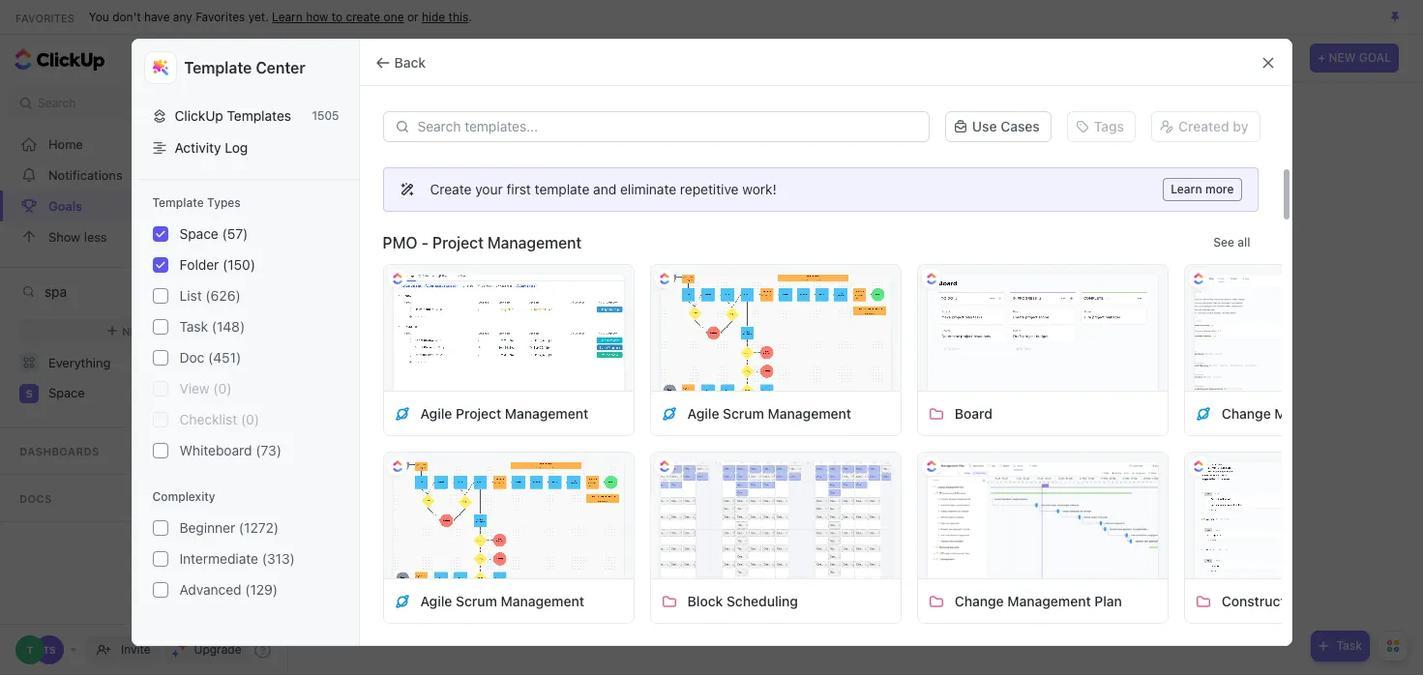 Task type: describe. For each thing, give the bounding box(es) containing it.
template
[[535, 181, 590, 197]]

repetitive
[[680, 181, 739, 197]]

log
[[225, 139, 248, 156]]

space link
[[48, 378, 275, 409]]

first
[[507, 181, 531, 197]]

⌘k
[[251, 96, 269, 110]]

(148)
[[212, 318, 245, 335]]

(1272)
[[239, 520, 279, 536]]

Search templates... text field
[[418, 119, 918, 134]]

0 vertical spatial agile scrum management
[[688, 405, 852, 421]]

0 horizontal spatial learn
[[272, 9, 303, 24]]

show less
[[48, 229, 107, 244]]

don't
[[112, 9, 141, 24]]

created by
[[1178, 118, 1249, 134]]

created by button
[[1144, 109, 1268, 144]]

whiteboard (73)
[[179, 442, 282, 459]]

Advanced (129) checkbox
[[152, 583, 168, 598]]

outside
[[1010, 544, 1067, 564]]

1 vertical spatial project
[[456, 405, 501, 421]]

have
[[144, 9, 170, 24]]

agile for block
[[420, 593, 452, 609]]

show for show less
[[48, 229, 80, 244]]

templates
[[227, 107, 291, 124]]

list (626)
[[179, 287, 241, 304]]

0 vertical spatial project
[[432, 234, 484, 252]]

checklist
[[179, 411, 237, 428]]

your
[[475, 181, 503, 197]]

space for space
[[48, 385, 85, 401]]

.
[[469, 9, 472, 24]]

space (57)
[[179, 225, 248, 242]]

center
[[256, 59, 305, 76]]

beginner (1272)
[[179, 520, 279, 536]]

task (148)
[[179, 318, 245, 335]]

created by button
[[1151, 111, 1260, 142]]

1 horizontal spatial change
[[1222, 405, 1271, 421]]

1 vertical spatial space
[[150, 325, 185, 337]]

sidebar navigation
[[0, 35, 293, 675]]

daily
[[1309, 593, 1340, 609]]

above.
[[754, 544, 805, 564]]

activity
[[175, 139, 221, 156]]

and
[[593, 181, 617, 197]]

checklist (0)
[[179, 411, 259, 428]]

notifications
[[48, 167, 123, 182]]

any
[[173, 9, 192, 24]]

learn more
[[1171, 182, 1234, 196]]

agile project management
[[420, 405, 588, 421]]

back
[[394, 54, 426, 70]]

(626)
[[206, 287, 241, 304]]

see all
[[1214, 235, 1251, 250]]

list
[[179, 287, 202, 304]]

0 horizontal spatial agile scrum management
[[420, 593, 584, 609]]

template for template types
[[152, 195, 204, 210]]

to
[[332, 9, 343, 24]]

folders.
[[1091, 544, 1148, 564]]

everything
[[48, 355, 111, 370]]

1 vertical spatial scrum
[[456, 593, 497, 609]]

task for task (148)
[[179, 318, 208, 335]]

intermediate (313)
[[179, 551, 295, 567]]

board
[[955, 405, 993, 421]]

(129)
[[245, 582, 278, 598]]

Intermediate (313) checkbox
[[152, 552, 168, 567]]

0 horizontal spatial change management plan
[[955, 593, 1122, 609]]

use cases button
[[945, 111, 1052, 142]]

this
[[449, 9, 469, 24]]

see
[[1214, 235, 1235, 250]]

template for template center
[[184, 59, 252, 76]]

+ new goal
[[1318, 50, 1391, 65]]

back button
[[367, 47, 437, 78]]

eliminate
[[620, 181, 676, 197]]

(451)
[[208, 349, 241, 366]]

agile for agile
[[420, 405, 452, 421]]

hide this link
[[422, 9, 469, 24]]

new inside the sidebar navigation
[[122, 325, 147, 337]]

folders
[[697, 544, 749, 564]]

by
[[1233, 118, 1249, 134]]

show for show
[[1255, 50, 1285, 65]]

1505
[[312, 108, 339, 123]]

activity log
[[175, 139, 248, 156]]

goals link
[[0, 191, 293, 222]]

pmo
[[383, 234, 418, 252]]

view
[[179, 380, 210, 397]]

tags button
[[1067, 111, 1136, 142]]

0 vertical spatial new
[[1329, 50, 1356, 65]]

in
[[679, 544, 692, 564]]

(0) for checklist (0)
[[241, 411, 259, 428]]

can
[[842, 544, 870, 564]]

new space
[[122, 325, 185, 337]]

block
[[688, 593, 723, 609]]

notifications link
[[0, 160, 293, 191]]

folder (150)
[[179, 256, 256, 273]]

1 horizontal spatial plan
[[1362, 405, 1389, 421]]

how
[[306, 9, 328, 24]]

doc (451)
[[179, 349, 241, 366]]



Task type: locate. For each thing, give the bounding box(es) containing it.
0 horizontal spatial favorites
[[15, 11, 74, 24]]

1 vertical spatial learn
[[1171, 182, 1202, 196]]

1 vertical spatial change management plan
[[955, 593, 1122, 609]]

work!
[[742, 181, 777, 197]]

learn more link
[[1163, 178, 1242, 201]]

or
[[407, 9, 419, 24]]

1 vertical spatial plan
[[1095, 593, 1122, 609]]

2 vertical spatial space
[[48, 385, 85, 401]]

1 horizontal spatial goals
[[603, 544, 646, 564]]

1 horizontal spatial new
[[1329, 50, 1356, 65]]

view (0)
[[179, 380, 232, 397]]

your
[[564, 544, 599, 564]]

all
[[1238, 235, 1251, 250]]

None checkbox
[[152, 257, 168, 273], [152, 319, 168, 335], [152, 350, 168, 366], [152, 381, 168, 397], [152, 412, 168, 428], [152, 257, 168, 273], [152, 319, 168, 335], [152, 350, 168, 366], [152, 381, 168, 397], [152, 412, 168, 428]]

0 vertical spatial create
[[346, 9, 380, 24]]

new up everything link
[[122, 325, 147, 337]]

1 horizontal spatial agile scrum management
[[688, 405, 852, 421]]

(0) right view
[[213, 380, 232, 397]]

see all button
[[1206, 231, 1258, 254]]

folder
[[179, 256, 219, 273]]

0 horizontal spatial show
[[48, 229, 80, 244]]

goals up "show less"
[[48, 198, 82, 213]]

scrum
[[723, 405, 764, 421], [456, 593, 497, 609]]

0 vertical spatial template
[[184, 59, 252, 76]]

1 vertical spatial change
[[955, 593, 1004, 609]]

task up doc
[[179, 318, 208, 335]]

(313)
[[262, 551, 295, 567]]

0 horizontal spatial plan
[[1095, 593, 1122, 609]]

1 horizontal spatial you
[[809, 544, 838, 564]]

search
[[38, 96, 76, 110]]

0 horizontal spatial you
[[89, 9, 109, 24]]

you don't have any favorites yet. learn how to create one or hide this .
[[89, 9, 472, 24]]

use
[[972, 118, 997, 134]]

task for task
[[1337, 639, 1362, 653]]

+
[[1318, 50, 1326, 65]]

change
[[1222, 405, 1271, 421], [955, 593, 1004, 609]]

(73)
[[256, 442, 282, 459]]

(150)
[[223, 256, 256, 273]]

show
[[1255, 50, 1285, 65], [48, 229, 80, 244]]

0 horizontal spatial scrum
[[456, 593, 497, 609]]

create right to
[[346, 9, 380, 24]]

favorites right any
[[196, 9, 245, 24]]

(0) for view (0)
[[213, 380, 232, 397]]

(0) up (73)
[[241, 411, 259, 428]]

home link
[[0, 129, 293, 160]]

0 horizontal spatial goals
[[48, 198, 82, 213]]

1 vertical spatial template
[[152, 195, 204, 210]]

0 vertical spatial show
[[1255, 50, 1285, 65]]

you left can
[[809, 544, 838, 564]]

yet.
[[248, 9, 269, 24]]

goals inside the sidebar navigation
[[48, 198, 82, 213]]

clickup templates
[[175, 107, 291, 124]]

1 vertical spatial new
[[122, 325, 147, 337]]

1 horizontal spatial (0)
[[241, 411, 259, 428]]

goals left 'outside'
[[962, 544, 1006, 564]]

0 horizontal spatial task
[[179, 318, 208, 335]]

create for to
[[346, 9, 380, 24]]

new
[[1329, 50, 1356, 65], [122, 325, 147, 337]]

template types
[[152, 195, 241, 210]]

clickup
[[175, 107, 223, 124]]

0 vertical spatial plan
[[1362, 405, 1389, 421]]

1 vertical spatial you
[[809, 544, 838, 564]]

tags button
[[1059, 109, 1144, 144]]

0 horizontal spatial (0)
[[213, 380, 232, 397]]

1 horizontal spatial favorites
[[196, 9, 245, 24]]

Beginner (1272) checkbox
[[152, 521, 168, 536]]

activity log button
[[144, 132, 347, 164]]

0 horizontal spatial change
[[955, 593, 1004, 609]]

tags
[[1094, 118, 1124, 134]]

learn right yet.
[[272, 9, 303, 24]]

0 horizontal spatial create
[[346, 9, 380, 24]]

of
[[1071, 544, 1086, 564]]

your goals are in folders above. you can also create goals outside of folders.
[[564, 544, 1148, 564]]

agile
[[420, 405, 452, 421], [688, 405, 719, 421], [420, 593, 452, 609]]

1 vertical spatial create
[[909, 544, 958, 564]]

0 vertical spatial space
[[179, 225, 218, 242]]

favorites
[[196, 9, 245, 24], [15, 11, 74, 24]]

management
[[488, 234, 582, 252], [505, 405, 588, 421], [768, 405, 852, 421], [1275, 405, 1358, 421], [501, 593, 584, 609], [1008, 593, 1091, 609]]

1 horizontal spatial learn
[[1171, 182, 1202, 196]]

change management plan
[[1222, 405, 1389, 421], [955, 593, 1122, 609]]

0 vertical spatial learn
[[272, 9, 303, 24]]

space up folder
[[179, 225, 218, 242]]

invite
[[121, 642, 151, 657]]

doc
[[179, 349, 204, 366]]

template up clickup templates
[[184, 59, 252, 76]]

create right also
[[909, 544, 958, 564]]

more
[[1206, 182, 1234, 196]]

types
[[207, 195, 241, 210]]

space down everything
[[48, 385, 85, 401]]

cases
[[1001, 118, 1040, 134]]

space
[[179, 225, 218, 242], [150, 325, 185, 337], [48, 385, 85, 401]]

create your first template and eliminate repetitive work!
[[430, 181, 777, 197]]

favorites left don't
[[15, 11, 74, 24]]

beginner
[[179, 520, 235, 536]]

None checkbox
[[152, 226, 168, 242], [152, 288, 168, 304], [152, 443, 168, 459], [152, 226, 168, 242], [152, 288, 168, 304], [152, 443, 168, 459]]

space up doc
[[150, 325, 185, 337]]

create for also
[[909, 544, 958, 564]]

learn how to create one link
[[272, 9, 404, 24]]

(57)
[[222, 225, 248, 242]]

Filter Lists, Docs, & Folders text field
[[45, 277, 256, 306]]

upgrade link
[[164, 637, 249, 664]]

1 horizontal spatial scrum
[[723, 405, 764, 421]]

learn left more
[[1171, 182, 1202, 196]]

goals left are
[[603, 544, 646, 564]]

complexity
[[152, 490, 215, 504]]

task down report
[[1337, 639, 1362, 653]]

whiteboard
[[179, 442, 252, 459]]

-
[[421, 234, 429, 252]]

1 horizontal spatial task
[[1337, 639, 1362, 653]]

1 horizontal spatial change management plan
[[1222, 405, 1389, 421]]

0 vertical spatial change
[[1222, 405, 1271, 421]]

2 horizontal spatial goals
[[962, 544, 1006, 564]]

1 vertical spatial task
[[1337, 639, 1362, 653]]

goal
[[1359, 50, 1391, 65]]

new right +
[[1329, 50, 1356, 65]]

upgrade
[[194, 642, 241, 657]]

0 vertical spatial you
[[89, 9, 109, 24]]

use cases button
[[937, 109, 1059, 144]]

0 vertical spatial scrum
[[723, 405, 764, 421]]

0 vertical spatial change management plan
[[1222, 405, 1389, 421]]

1 horizontal spatial show
[[1255, 50, 1285, 65]]

0 vertical spatial task
[[179, 318, 208, 335]]

0 vertical spatial (0)
[[213, 380, 232, 397]]

dashboards
[[19, 445, 99, 458]]

scheduling
[[727, 593, 798, 609]]

show left less
[[48, 229, 80, 244]]

1 vertical spatial (0)
[[241, 411, 259, 428]]

you left don't
[[89, 9, 109, 24]]

advanced (129)
[[179, 582, 278, 598]]

1 vertical spatial show
[[48, 229, 80, 244]]

1 horizontal spatial create
[[909, 544, 958, 564]]

advanced
[[179, 582, 241, 598]]

1 vertical spatial agile scrum management
[[420, 593, 584, 609]]

one
[[384, 9, 404, 24]]

create
[[430, 181, 472, 197]]

0 horizontal spatial new
[[122, 325, 147, 337]]

created
[[1178, 118, 1230, 134]]

report
[[1344, 593, 1387, 609]]

task
[[179, 318, 208, 335], [1337, 639, 1362, 653]]

space for space (57)
[[179, 225, 218, 242]]

intermediate
[[179, 551, 258, 567]]

agile scrum management
[[688, 405, 852, 421], [420, 593, 584, 609]]

construction daily report
[[1222, 593, 1387, 609]]

show left +
[[1255, 50, 1285, 65]]

show inside the sidebar navigation
[[48, 229, 80, 244]]

pmo - project management
[[383, 234, 582, 252]]

template down notifications link
[[152, 195, 204, 210]]

block scheduling
[[688, 593, 798, 609]]

home
[[48, 136, 83, 151]]

also
[[874, 544, 905, 564]]

you
[[89, 9, 109, 24], [809, 544, 838, 564]]



Task type: vqa. For each thing, say whether or not it's contained in the screenshot.
"open"
no



